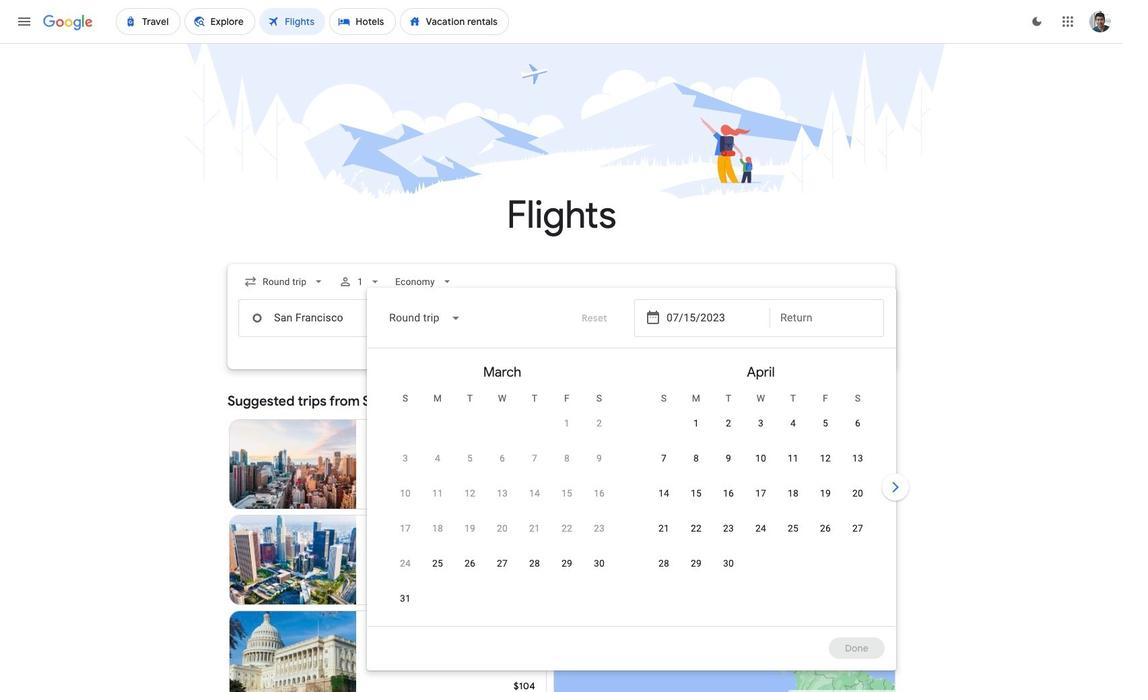 Task type: locate. For each thing, give the bounding box(es) containing it.
None field
[[239, 270, 331, 294], [390, 270, 460, 294], [379, 302, 472, 334], [239, 270, 331, 294], [390, 270, 460, 294], [379, 302, 472, 334]]

0 vertical spatial frontier image
[[367, 459, 378, 470]]

sunday, march 17, 2024 element
[[400, 522, 411, 535]]

wednesday, march 20, 2024 element
[[497, 522, 508, 535]]

monday, april 1, 2024 element
[[694, 416, 699, 430]]

tuesday, march 19, 2024 element
[[465, 522, 476, 535]]

monday, march 18, 2024 element
[[433, 522, 443, 535]]

suggested trips from san francisco region
[[228, 385, 896, 692]]

wednesday, march 13, 2024 element
[[497, 487, 508, 500]]

row group
[[373, 354, 632, 624], [632, 354, 891, 621]]

row down wednesday, april 17, 2024 element
[[648, 515, 875, 554]]

friday, march 1, 2024 element
[[565, 416, 570, 430]]

1 vertical spatial frontier image
[[367, 555, 378, 565]]

sunday, april 7, 2024 element
[[662, 451, 667, 465]]

sunday, march 3, 2024 element
[[403, 451, 408, 465]]

row up wednesday, march 20, 2024 element
[[389, 480, 616, 519]]

row up wednesday, march 13, 2024 element
[[389, 445, 616, 484]]

thursday, march 28, 2024 element
[[530, 557, 540, 570]]

tuesday, march 12, 2024 element
[[465, 487, 476, 500]]

saturday, march 9, 2024 element
[[597, 451, 602, 465]]

tuesday, april 23, 2024 element
[[724, 522, 735, 535]]

monday, april 8, 2024 element
[[694, 451, 699, 465]]

monday, april 22, 2024 element
[[691, 522, 702, 535]]

row down monday, april 22, 2024 element
[[648, 551, 745, 589]]

Departure text field
[[667, 300, 760, 336], [667, 300, 760, 336]]

wednesday, april 17, 2024 element
[[756, 487, 767, 500]]

cell
[[810, 412, 842, 444], [842, 412, 875, 444], [810, 447, 842, 479], [842, 447, 875, 479], [810, 482, 842, 514], [842, 482, 875, 514], [810, 517, 842, 549], [842, 517, 875, 549]]

grid
[[373, 354, 891, 634]]

wednesday, march 6, 2024 element
[[500, 451, 505, 465]]

sunday, march 24, 2024 element
[[400, 557, 411, 570]]

frontier image
[[367, 459, 378, 470], [367, 555, 378, 565]]

frontier image left sunday, march 3, 2024 "element"
[[367, 459, 378, 470]]

frontier image left sunday, march 24, 2024 element
[[367, 555, 378, 565]]

Return text field
[[781, 300, 874, 336], [781, 300, 874, 336]]

saturday, march 30, 2024 element
[[594, 557, 605, 570]]

thursday, march 7, 2024 element
[[532, 451, 538, 465]]

row
[[551, 405, 616, 449], [681, 405, 875, 449], [389, 445, 616, 484], [648, 445, 875, 484], [389, 480, 616, 519], [648, 480, 875, 519], [389, 515, 616, 554], [648, 515, 875, 554], [389, 551, 616, 589], [648, 551, 745, 589]]

thursday, april 18, 2024 element
[[788, 487, 799, 500]]

friday, march 22, 2024 element
[[562, 522, 573, 535]]

2 row group from the left
[[632, 354, 891, 621]]

tuesday, april 2, 2024 element
[[726, 416, 732, 430]]

tuesday, april 16, 2024 element
[[724, 487, 735, 500]]



Task type: describe. For each thing, give the bounding box(es) containing it.
wednesday, april 24, 2024 element
[[756, 522, 767, 535]]

monday, april 15, 2024 element
[[691, 487, 702, 500]]

thursday, march 21, 2024 element
[[530, 522, 540, 535]]

saturday, march 16, 2024 element
[[594, 487, 605, 500]]

friday, march 29, 2024 element
[[562, 557, 573, 570]]

row up "wednesday, april 24, 2024" element
[[648, 480, 875, 519]]

main menu image
[[16, 13, 32, 30]]

thursday, march 14, 2024 element
[[530, 487, 540, 500]]

sunday, april 21, 2024 element
[[659, 522, 670, 535]]

friday, march 15, 2024 element
[[562, 487, 573, 500]]

1 frontier image from the top
[[367, 459, 378, 470]]

tuesday, april 9, 2024 element
[[726, 451, 732, 465]]

row up wednesday, april 17, 2024 element
[[648, 445, 875, 484]]

thursday, april 11, 2024 element
[[788, 451, 799, 465]]

sunday, april 28, 2024 element
[[659, 557, 670, 570]]

Where from? text field
[[239, 299, 429, 337]]

2 frontier image from the top
[[367, 555, 378, 565]]

Flight search field
[[217, 264, 912, 670]]

wednesday, april 10, 2024 element
[[756, 451, 767, 465]]

wednesday, march 27, 2024 element
[[497, 557, 508, 570]]

sunday, march 10, 2024 element
[[400, 487, 411, 500]]

monday, march 11, 2024 element
[[433, 487, 443, 500]]

row up friday, march 8, 2024 element
[[551, 405, 616, 449]]

row up wednesday, march 27, 2024 element
[[389, 515, 616, 554]]

frontier image
[[367, 650, 378, 661]]

tuesday, march 26, 2024 element
[[465, 557, 476, 570]]

tuesday, march 5, 2024 element
[[468, 451, 473, 465]]

grid inside the flight search field
[[373, 354, 891, 634]]

181 US dollars text field
[[517, 489, 536, 501]]

friday, march 8, 2024 element
[[565, 451, 570, 465]]

wednesday, april 3, 2024 element
[[759, 416, 764, 430]]

saturday, march 23, 2024 element
[[594, 522, 605, 535]]

104 US dollars text field
[[514, 680, 536, 692]]

sunday, april 14, 2024 element
[[659, 487, 670, 500]]

change appearance image
[[1022, 5, 1054, 38]]

sunday, march 31, 2024 element
[[400, 592, 411, 605]]

row up thursday, april 11, 2024 element
[[681, 405, 875, 449]]

monday, march 4, 2024 element
[[435, 451, 441, 465]]

monday, march 25, 2024 element
[[433, 557, 443, 570]]

thursday, april 25, 2024 element
[[788, 522, 799, 535]]

monday, april 29, 2024 element
[[691, 557, 702, 570]]

saturday, march 2, 2024 element
[[597, 416, 602, 430]]

row down wednesday, march 20, 2024 element
[[389, 551, 616, 589]]

tuesday, april 30, 2024 element
[[724, 557, 735, 570]]

1 row group from the left
[[373, 354, 632, 624]]



Task type: vqa. For each thing, say whether or not it's contained in the screenshot.
the Wednesday, March 20, 2024 element
yes



